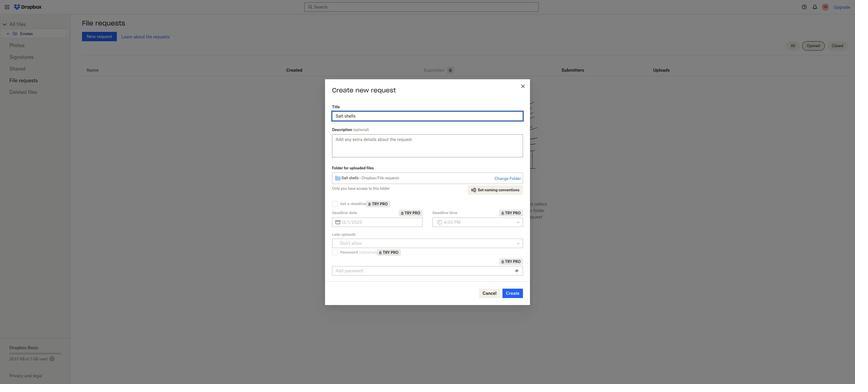 Task type: describe. For each thing, give the bounding box(es) containing it.
deadline
[[351, 202, 366, 206]]

request inside request files from anyone, whether they have a dropbox account or not, and collect them in your dropbox. files will be automatically organized into a dropbox folder you choose. your privacy is important, so those who upload to your file request cannot access your dropbox account.
[[528, 215, 542, 220]]

global header element
[[0, 0, 855, 14]]

set for set a deadline
[[340, 202, 346, 206]]

they
[[455, 202, 464, 207]]

from for someone?
[[468, 187, 484, 195]]

all files tree
[[1, 20, 70, 38]]

conventions
[[499, 188, 520, 192]]

a inside dialog
[[347, 202, 350, 206]]

choose.
[[398, 215, 413, 220]]

requests up 'learn'
[[95, 19, 125, 27]]

1 column header from the left
[[562, 60, 585, 74]]

someone?
[[486, 187, 522, 195]]

deadline date
[[332, 211, 357, 215]]

requests up deleted files
[[19, 78, 38, 83]]

account
[[496, 202, 511, 207]]

dropbox down not,
[[516, 208, 532, 213]]

new
[[356, 86, 369, 94]]

be
[[450, 208, 455, 213]]

create for create new request
[[332, 86, 354, 94]]

requests inside create new request dialog
[[385, 176, 399, 180]]

dropbox/file
[[362, 176, 384, 180]]

create button
[[503, 289, 523, 298]]

those
[[471, 215, 481, 220]]

all for all files
[[9, 21, 15, 27]]

salt
[[342, 176, 348, 180]]

shared link
[[9, 63, 61, 75]]

change folder
[[495, 176, 521, 181]]

folder inside request files from anyone, whether they have a dropbox account or not, and collect them in your dropbox. files will be automatically organized into a dropbox folder you choose. your privacy is important, so those who upload to your file request cannot access your dropbox account.
[[534, 208, 545, 213]]

in
[[399, 208, 403, 213]]

deadline time
[[433, 211, 458, 215]]

change
[[495, 176, 509, 181]]

0 horizontal spatial folder
[[332, 166, 343, 170]]

important,
[[443, 215, 464, 220]]

files for request files from anyone, whether they have a dropbox account or not, and collect them in your dropbox. files will be automatically organized into a dropbox folder you choose. your privacy is important, so those who upload to your file request cannot access your dropbox account.
[[403, 202, 411, 207]]

late
[[332, 232, 340, 237]]

) for description ( optional )
[[368, 128, 369, 132]]

used
[[39, 357, 47, 362]]

privacy
[[424, 215, 438, 220]]

dropbox down "those"
[[468, 221, 485, 226]]

from for anyone,
[[412, 202, 421, 207]]

emotes link
[[12, 30, 65, 37]]

date
[[349, 211, 357, 215]]

0 vertical spatial file
[[146, 34, 152, 39]]

files for deleted files
[[28, 89, 37, 95]]

basic
[[28, 346, 39, 351]]

who
[[482, 215, 491, 220]]

uploads
[[341, 232, 356, 237]]

your
[[414, 215, 423, 220]]

create new request dialog
[[325, 79, 530, 305]]

kb
[[20, 357, 25, 362]]

about
[[134, 34, 145, 39]]

naming
[[485, 188, 498, 192]]

( for password
[[359, 250, 361, 255]]

2
[[30, 357, 32, 362]]

0 horizontal spatial and
[[24, 374, 32, 379]]

learn about file requests link
[[122, 34, 170, 39]]

files for all files
[[17, 21, 26, 27]]

so
[[465, 215, 469, 220]]

is
[[439, 215, 442, 220]]

none text field inside create new request dialog
[[342, 219, 419, 226]]

legal
[[33, 374, 42, 379]]

all files
[[9, 21, 26, 27]]

upgrade link
[[834, 5, 851, 10]]

anyone,
[[422, 202, 437, 207]]

organized
[[484, 208, 503, 213]]

have inside create new request dialog
[[348, 186, 356, 191]]

1 vertical spatial file
[[9, 78, 17, 83]]

uploaded
[[350, 166, 366, 170]]

request
[[386, 202, 402, 207]]

you inside create new request dialog
[[341, 186, 347, 191]]

time
[[449, 211, 458, 215]]

to inside create new request dialog
[[369, 186, 372, 191]]

opened button
[[803, 41, 825, 51]]

salt shells • dropbox/file requests
[[342, 176, 399, 180]]

created button
[[286, 67, 303, 74]]

files
[[432, 208, 441, 213]]

only
[[332, 186, 340, 191]]

will
[[442, 208, 449, 213]]

deleted
[[9, 89, 27, 95]]

emotes
[[20, 31, 33, 36]]

cannot
[[430, 221, 443, 226]]

password ( optional )
[[340, 250, 377, 255]]

privacy and legal
[[9, 374, 42, 379]]

dropbox basic
[[9, 346, 39, 351]]

1 horizontal spatial a
[[475, 202, 477, 207]]

set naming conventions
[[478, 188, 520, 192]]

late uploads
[[332, 232, 356, 237]]

files inside create new request dialog
[[367, 166, 374, 170]]

created
[[286, 68, 303, 73]]

shells
[[349, 176, 359, 180]]



Task type: vqa. For each thing, say whether or not it's contained in the screenshot.
the to the left
no



Task type: locate. For each thing, give the bounding box(es) containing it.
0 horizontal spatial from
[[412, 202, 421, 207]]

0 vertical spatial you
[[341, 186, 347, 191]]

)
[[368, 128, 369, 132], [376, 250, 377, 255]]

from up dropbox.
[[412, 202, 421, 207]]

1 horizontal spatial deadline
[[433, 211, 448, 215]]

folder inside button
[[510, 176, 521, 181]]

upload
[[492, 215, 505, 220]]

automatically
[[456, 208, 483, 213]]

name
[[87, 68, 99, 73]]

deadline for deadline time
[[433, 211, 448, 215]]

0 vertical spatial your
[[404, 208, 412, 213]]

1 vertical spatial access
[[444, 221, 458, 226]]

all left 'opened'
[[791, 44, 795, 48]]

requests
[[95, 19, 125, 27], [153, 34, 170, 39], [19, 78, 38, 83], [385, 176, 399, 180]]

folder inside create new request dialog
[[380, 186, 390, 191]]

0 vertical spatial optional
[[354, 128, 368, 132]]

for
[[344, 166, 349, 170]]

row containing name
[[82, 57, 851, 76]]

create inside 'button'
[[506, 291, 520, 296]]

0 vertical spatial to
[[369, 186, 372, 191]]

set left naming
[[478, 188, 484, 192]]

have up automatically
[[465, 202, 474, 207]]

all inside tree
[[9, 21, 15, 27]]

create new request
[[332, 86, 396, 94]]

optional for description ( optional )
[[354, 128, 368, 132]]

to
[[369, 186, 372, 191], [506, 215, 510, 220]]

0 horizontal spatial create
[[332, 86, 354, 94]]

to down into
[[506, 215, 510, 220]]

1 horizontal spatial create
[[506, 291, 520, 296]]

folder left for
[[332, 166, 343, 170]]

and left "legal" at the bottom of page
[[24, 374, 32, 379]]

access down important, at the bottom right of the page
[[444, 221, 458, 226]]

1 vertical spatial from
[[412, 202, 421, 207]]

) right password
[[376, 250, 377, 255]]

0 horizontal spatial deadline
[[332, 211, 348, 215]]

dropbox.
[[414, 208, 431, 213]]

or
[[512, 202, 516, 207]]

1 horizontal spatial file
[[82, 19, 93, 27]]

1 horizontal spatial )
[[376, 250, 377, 255]]

a up deadline date
[[347, 202, 350, 206]]

this
[[373, 186, 379, 191]]

set for set naming conventions
[[478, 188, 484, 192]]

file requests up 'learn'
[[82, 19, 125, 27]]

request
[[371, 86, 396, 94], [528, 215, 542, 220]]

0 horizontal spatial all
[[9, 21, 15, 27]]

1 horizontal spatial access
[[444, 221, 458, 226]]

( right password
[[359, 250, 361, 255]]

dropbox logo - go to the homepage image
[[12, 2, 44, 12]]

0 vertical spatial file requests
[[82, 19, 125, 27]]

0 vertical spatial from
[[468, 187, 484, 195]]

0 horizontal spatial your
[[404, 208, 412, 213]]

files down 'file requests' link
[[28, 89, 37, 95]]

file requests
[[82, 19, 125, 27], [9, 78, 38, 83]]

file right "about"
[[146, 34, 152, 39]]

folder down collect
[[534, 208, 545, 213]]

closed button
[[827, 41, 848, 51]]

opened
[[807, 44, 820, 48]]

optional right description
[[354, 128, 368, 132]]

1 vertical spatial your
[[511, 215, 520, 220]]

access inside create new request dialog
[[357, 186, 368, 191]]

1 vertical spatial file
[[521, 215, 527, 220]]

collect
[[534, 202, 547, 207]]

1 vertical spatial )
[[376, 250, 377, 255]]

1 vertical spatial and
[[24, 374, 32, 379]]

gb
[[33, 357, 38, 362]]

files up emotes
[[17, 21, 26, 27]]

0 horizontal spatial file requests
[[9, 78, 38, 83]]

0 vertical spatial have
[[348, 186, 356, 191]]

1 horizontal spatial request
[[528, 215, 542, 220]]

create
[[332, 86, 354, 94], [506, 291, 520, 296]]

of
[[26, 357, 29, 362]]

you right only
[[341, 186, 347, 191]]

description
[[332, 128, 352, 132]]

folder
[[332, 166, 343, 170], [510, 176, 521, 181]]

them
[[388, 208, 398, 213]]

1 vertical spatial optional
[[361, 250, 376, 255]]

1 vertical spatial all
[[791, 44, 795, 48]]

all inside 'button'
[[791, 44, 795, 48]]

account.
[[486, 221, 503, 226]]

1 vertical spatial have
[[465, 202, 474, 207]]

(
[[353, 128, 354, 132], [359, 250, 361, 255]]

request inside dialog
[[371, 86, 396, 94]]

photos link
[[9, 40, 61, 51]]

something
[[430, 187, 466, 195]]

your up choose.
[[404, 208, 412, 213]]

None text field
[[342, 219, 419, 226]]

2 horizontal spatial a
[[513, 208, 515, 213]]

1 horizontal spatial column header
[[653, 60, 677, 74]]

cancel
[[483, 291, 497, 296]]

0 vertical spatial )
[[368, 128, 369, 132]]

0 horizontal spatial a
[[347, 202, 350, 206]]

have
[[348, 186, 356, 191], [465, 202, 474, 207]]

need
[[411, 187, 428, 195]]

0 vertical spatial and
[[526, 202, 533, 207]]

deleted files
[[9, 89, 37, 95]]

row
[[82, 57, 851, 76]]

and right not,
[[526, 202, 533, 207]]

1 vertical spatial to
[[506, 215, 510, 220]]

0 horizontal spatial folder
[[380, 186, 390, 191]]

1 horizontal spatial and
[[526, 202, 533, 207]]

file down not,
[[521, 215, 527, 220]]

2 horizontal spatial your
[[511, 215, 520, 220]]

dropbox up organized
[[478, 202, 495, 207]]

from left naming
[[468, 187, 484, 195]]

files up salt shells • dropbox/file requests
[[367, 166, 374, 170]]

pro trial element
[[445, 67, 454, 74], [366, 201, 390, 208], [399, 210, 423, 217], [499, 210, 523, 217], [377, 249, 401, 256], [499, 259, 523, 265]]

1 horizontal spatial have
[[465, 202, 474, 207]]

request right new
[[371, 86, 396, 94]]

1 horizontal spatial all
[[791, 44, 795, 48]]

0 horizontal spatial to
[[369, 186, 372, 191]]

file requests up deleted files
[[9, 78, 38, 83]]

access
[[357, 186, 368, 191], [444, 221, 458, 226]]

a up automatically
[[475, 202, 477, 207]]

requests right dropbox/file
[[385, 176, 399, 180]]

learn
[[122, 34, 133, 39]]

0 horizontal spatial you
[[341, 186, 347, 191]]

•
[[360, 176, 361, 180]]

0 vertical spatial set
[[478, 188, 484, 192]]

request files from anyone, whether they have a dropbox account or not, and collect them in your dropbox. files will be automatically organized into a dropbox folder you choose. your privacy is important, so those who upload to your file request cannot access your dropbox account.
[[386, 202, 547, 226]]

Add any extra details about the request text field
[[332, 134, 523, 157]]

and inside request files from anyone, whether they have a dropbox account or not, and collect them in your dropbox. files will be automatically organized into a dropbox folder you choose. your privacy is important, so those who upload to your file request cannot access your dropbox account.
[[526, 202, 533, 207]]

all
[[9, 21, 15, 27], [791, 44, 795, 48]]

all files link
[[9, 20, 70, 29]]

1 horizontal spatial from
[[468, 187, 484, 195]]

2 column header from the left
[[653, 60, 677, 74]]

deadline for deadline date
[[332, 211, 348, 215]]

1 horizontal spatial you
[[390, 215, 397, 220]]

) right description
[[368, 128, 369, 132]]

1 vertical spatial you
[[390, 215, 397, 220]]

create for create
[[506, 291, 520, 296]]

have down shells
[[348, 186, 356, 191]]

0 vertical spatial (
[[353, 128, 354, 132]]

1 horizontal spatial file
[[521, 215, 527, 220]]

28.57
[[9, 357, 19, 362]]

1 horizontal spatial your
[[459, 221, 467, 226]]

all button
[[786, 41, 800, 51]]

a right into
[[513, 208, 515, 213]]

and
[[526, 202, 533, 207], [24, 374, 32, 379]]

learn about file requests
[[122, 34, 170, 39]]

optional
[[354, 128, 368, 132], [361, 250, 376, 255]]

0 horizontal spatial file
[[9, 78, 17, 83]]

0 vertical spatial file
[[82, 19, 93, 27]]

closed
[[832, 44, 844, 48]]

0 vertical spatial access
[[357, 186, 368, 191]]

need something from someone?
[[411, 187, 522, 195]]

1 horizontal spatial to
[[506, 215, 510, 220]]

dropbox up 28.57 at the bottom left
[[9, 346, 27, 351]]

signatures
[[9, 54, 34, 60]]

all for all
[[791, 44, 795, 48]]

file requests link
[[9, 75, 61, 86]]

set inside button
[[478, 188, 484, 192]]

0 horizontal spatial access
[[357, 186, 368, 191]]

you down the them
[[390, 215, 397, 220]]

privacy and legal link
[[9, 374, 70, 379]]

file
[[146, 34, 152, 39], [521, 215, 527, 220]]

set up deadline date
[[340, 202, 346, 206]]

) for password ( optional )
[[376, 250, 377, 255]]

1 vertical spatial folder
[[510, 176, 521, 181]]

upgrade
[[834, 5, 851, 10]]

0 horizontal spatial file
[[146, 34, 152, 39]]

set
[[478, 188, 484, 192], [340, 202, 346, 206]]

cancel button
[[479, 289, 500, 298]]

create up title
[[332, 86, 354, 94]]

1 deadline from the left
[[332, 211, 348, 215]]

from inside request files from anyone, whether they have a dropbox account or not, and collect them in your dropbox. files will be automatically organized into a dropbox folder you choose. your privacy is important, so those who upload to your file request cannot access your dropbox account.
[[412, 202, 421, 207]]

to left 'this'
[[369, 186, 372, 191]]

photos
[[9, 42, 25, 48]]

your down into
[[511, 215, 520, 220]]

file inside request files from anyone, whether they have a dropbox account or not, and collect them in your dropbox. files will be automatically organized into a dropbox folder you choose. your privacy is important, so those who upload to your file request cannot access your dropbox account.
[[521, 215, 527, 220]]

1 vertical spatial request
[[528, 215, 542, 220]]

optional for password ( optional )
[[361, 250, 376, 255]]

Add password password field
[[336, 268, 512, 274]]

1 vertical spatial folder
[[534, 208, 545, 213]]

pro
[[380, 202, 388, 206], [413, 211, 420, 215], [513, 211, 521, 215], [391, 251, 399, 255], [513, 260, 521, 264]]

column header
[[562, 60, 585, 74], [653, 60, 677, 74]]

request down collect
[[528, 215, 542, 220]]

your down so
[[459, 221, 467, 226]]

( for description
[[353, 128, 354, 132]]

shared
[[9, 66, 25, 72]]

1 horizontal spatial set
[[478, 188, 484, 192]]

have inside request files from anyone, whether they have a dropbox account or not, and collect them in your dropbox. files will be automatically organized into a dropbox folder you choose. your privacy is important, so those who upload to your file request cannot access your dropbox account.
[[465, 202, 474, 207]]

get more space image
[[48, 356, 56, 363]]

0 vertical spatial request
[[371, 86, 396, 94]]

optional right password
[[361, 250, 376, 255]]

folder right 'this'
[[380, 186, 390, 191]]

1 horizontal spatial (
[[359, 250, 361, 255]]

try
[[372, 202, 379, 206], [405, 211, 412, 215], [505, 211, 512, 215], [383, 251, 390, 255], [505, 260, 512, 264]]

2 vertical spatial your
[[459, 221, 467, 226]]

folder up conventions
[[510, 176, 521, 181]]

you inside request files from anyone, whether they have a dropbox account or not, and collect them in your dropbox. files will be automatically organized into a dropbox folder you choose. your privacy is important, so those who upload to your file request cannot access your dropbox account.
[[390, 215, 397, 220]]

deleted files link
[[9, 86, 61, 98]]

28.57 kb of 2 gb used
[[9, 357, 47, 362]]

access inside request files from anyone, whether they have a dropbox account or not, and collect them in your dropbox. files will be automatically organized into a dropbox folder you choose. your privacy is important, so those who upload to your file request cannot access your dropbox account.
[[444, 221, 458, 226]]

files inside tree
[[17, 21, 26, 27]]

( right description
[[353, 128, 354, 132]]

1 vertical spatial file requests
[[9, 78, 38, 83]]

0 horizontal spatial (
[[353, 128, 354, 132]]

1 vertical spatial (
[[359, 250, 361, 255]]

access down '•'
[[357, 186, 368, 191]]

create right cancel
[[506, 291, 520, 296]]

to inside request files from anyone, whether they have a dropbox account or not, and collect them in your dropbox. files will be automatically organized into a dropbox folder you choose. your privacy is important, so those who upload to your file request cannot access your dropbox account.
[[506, 215, 510, 220]]

deadline
[[332, 211, 348, 215], [433, 211, 448, 215]]

a
[[347, 202, 350, 206], [475, 202, 477, 207], [513, 208, 515, 213]]

0 horizontal spatial column header
[[562, 60, 585, 74]]

not,
[[518, 202, 525, 207]]

all up photos
[[9, 21, 15, 27]]

0 vertical spatial all
[[9, 21, 15, 27]]

1 horizontal spatial folder
[[510, 176, 521, 181]]

into
[[504, 208, 511, 213]]

title
[[332, 105, 340, 109]]

2 deadline from the left
[[433, 211, 448, 215]]

0 vertical spatial folder
[[332, 166, 343, 170]]

Title text field
[[336, 113, 520, 119]]

privacy
[[9, 374, 23, 379]]

signatures link
[[9, 51, 61, 63]]

set a deadline
[[340, 202, 366, 206]]

files up in
[[403, 202, 411, 207]]

1 vertical spatial create
[[506, 291, 520, 296]]

1 vertical spatial set
[[340, 202, 346, 206]]

0 horizontal spatial request
[[371, 86, 396, 94]]

set naming conventions button
[[468, 186, 523, 195]]

password
[[340, 250, 358, 255]]

0 vertical spatial folder
[[380, 186, 390, 191]]

requests right "about"
[[153, 34, 170, 39]]

1 horizontal spatial file requests
[[82, 19, 125, 27]]

0 horizontal spatial have
[[348, 186, 356, 191]]

1 horizontal spatial folder
[[534, 208, 545, 213]]

0 horizontal spatial set
[[340, 202, 346, 206]]

0 horizontal spatial )
[[368, 128, 369, 132]]

change folder button
[[495, 175, 521, 182]]

files inside request files from anyone, whether they have a dropbox account or not, and collect them in your dropbox. files will be automatically organized into a dropbox folder you choose. your privacy is important, so those who upload to your file request cannot access your dropbox account.
[[403, 202, 411, 207]]

0 vertical spatial create
[[332, 86, 354, 94]]

description ( optional )
[[332, 128, 369, 132]]



